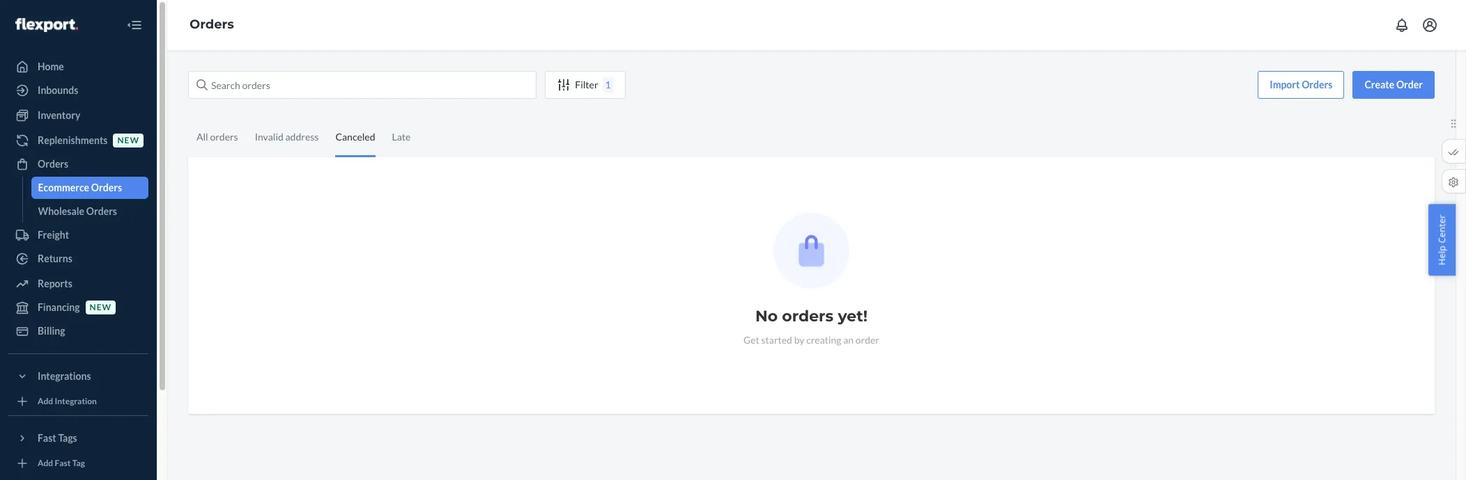 Task type: describe. For each thing, give the bounding box(es) containing it.
wholesale orders link
[[31, 201, 148, 223]]

1 vertical spatial fast
[[55, 459, 71, 469]]

search image
[[197, 79, 208, 91]]

all orders
[[197, 131, 238, 143]]

ecommerce orders
[[38, 182, 122, 194]]

home
[[38, 61, 64, 72]]

help center button
[[1429, 205, 1456, 276]]

create order
[[1365, 79, 1423, 91]]

help center
[[1436, 215, 1449, 266]]

import
[[1270, 79, 1300, 91]]

tag
[[72, 459, 85, 469]]

order
[[856, 335, 880, 346]]

empty list image
[[774, 213, 850, 289]]

add fast tag
[[38, 459, 85, 469]]

filter 1
[[575, 79, 611, 91]]

0 horizontal spatial orders link
[[8, 153, 148, 176]]

orders up search image
[[190, 17, 234, 32]]

orders up ecommerce
[[38, 158, 68, 170]]

orders for ecommerce orders
[[91, 182, 122, 194]]

by
[[794, 335, 805, 346]]

billing link
[[8, 321, 148, 343]]

add integration
[[38, 397, 97, 407]]

inventory
[[38, 109, 80, 121]]

freight
[[38, 229, 69, 241]]

order
[[1397, 79, 1423, 91]]

home link
[[8, 56, 148, 78]]

create order link
[[1353, 71, 1435, 99]]

1
[[605, 79, 611, 91]]

get
[[744, 335, 760, 346]]

add fast tag link
[[8, 456, 148, 473]]

new for financing
[[90, 303, 112, 313]]

0 vertical spatial orders link
[[190, 17, 234, 32]]

reports
[[38, 278, 72, 290]]

orders for no
[[782, 307, 834, 326]]



Task type: locate. For each thing, give the bounding box(es) containing it.
0 horizontal spatial new
[[90, 303, 112, 313]]

inbounds link
[[8, 79, 148, 102]]

filter
[[575, 79, 599, 91]]

no
[[756, 307, 778, 326]]

help
[[1436, 246, 1449, 266]]

import orders
[[1270, 79, 1333, 91]]

orders link
[[190, 17, 234, 32], [8, 153, 148, 176]]

new for replenishments
[[117, 136, 139, 146]]

1 vertical spatial add
[[38, 459, 53, 469]]

fast inside "dropdown button"
[[38, 433, 56, 445]]

close navigation image
[[126, 17, 143, 33]]

orders up get started by creating an order
[[782, 307, 834, 326]]

inventory link
[[8, 105, 148, 127]]

tags
[[58, 433, 77, 445]]

wholesale
[[38, 206, 84, 217]]

address
[[285, 131, 319, 143]]

flexport logo image
[[15, 18, 78, 32]]

financing
[[38, 302, 80, 314]]

1 vertical spatial new
[[90, 303, 112, 313]]

wholesale orders
[[38, 206, 117, 217]]

late
[[392, 131, 411, 143]]

new down reports link
[[90, 303, 112, 313]]

integrations
[[38, 371, 91, 383]]

0 vertical spatial orders
[[210, 131, 238, 143]]

ecommerce
[[38, 182, 89, 194]]

add left integration
[[38, 397, 53, 407]]

returns link
[[8, 248, 148, 270]]

center
[[1436, 215, 1449, 244]]

1 horizontal spatial orders link
[[190, 17, 234, 32]]

orders for wholesale orders
[[86, 206, 117, 217]]

invalid address
[[255, 131, 319, 143]]

2 add from the top
[[38, 459, 53, 469]]

replenishments
[[38, 135, 108, 146]]

fast tags
[[38, 433, 77, 445]]

1 vertical spatial orders
[[782, 307, 834, 326]]

creating
[[807, 335, 842, 346]]

add
[[38, 397, 53, 407], [38, 459, 53, 469]]

orders
[[190, 17, 234, 32], [1302, 79, 1333, 91], [38, 158, 68, 170], [91, 182, 122, 194], [86, 206, 117, 217]]

returns
[[38, 253, 72, 265]]

1 horizontal spatial orders
[[782, 307, 834, 326]]

create
[[1365, 79, 1395, 91]]

all
[[197, 131, 208, 143]]

0 horizontal spatial orders
[[210, 131, 238, 143]]

orders up wholesale orders link
[[91, 182, 122, 194]]

add integration link
[[8, 394, 148, 411]]

reports link
[[8, 273, 148, 296]]

fast tags button
[[8, 428, 148, 450]]

orders
[[210, 131, 238, 143], [782, 307, 834, 326]]

billing
[[38, 326, 65, 337]]

add for add integration
[[38, 397, 53, 407]]

orders down ecommerce orders link
[[86, 206, 117, 217]]

orders for import orders
[[1302, 79, 1333, 91]]

no orders yet!
[[756, 307, 868, 326]]

canceled
[[336, 131, 375, 143]]

ecommerce orders link
[[31, 177, 148, 199]]

1 add from the top
[[38, 397, 53, 407]]

orders link up search image
[[190, 17, 234, 32]]

0 vertical spatial add
[[38, 397, 53, 407]]

open account menu image
[[1422, 17, 1439, 33]]

add down fast tags
[[38, 459, 53, 469]]

fast left tag
[[55, 459, 71, 469]]

inbounds
[[38, 84, 78, 96]]

orders for all
[[210, 131, 238, 143]]

1 vertical spatial orders link
[[8, 153, 148, 176]]

freight link
[[8, 224, 148, 247]]

1 horizontal spatial new
[[117, 136, 139, 146]]

orders link up the ecommerce orders
[[8, 153, 148, 176]]

fast left tags
[[38, 433, 56, 445]]

invalid
[[255, 131, 284, 143]]

started
[[762, 335, 793, 346]]

0 vertical spatial fast
[[38, 433, 56, 445]]

an
[[844, 335, 854, 346]]

yet!
[[838, 307, 868, 326]]

0 vertical spatial new
[[117, 136, 139, 146]]

add for add fast tag
[[38, 459, 53, 469]]

new right replenishments
[[117, 136, 139, 146]]

new
[[117, 136, 139, 146], [90, 303, 112, 313]]

integration
[[55, 397, 97, 407]]

get started by creating an order
[[744, 335, 880, 346]]

orders right all
[[210, 131, 238, 143]]

import orders button
[[1258, 71, 1345, 99]]

orders inside button
[[1302, 79, 1333, 91]]

open notifications image
[[1394, 17, 1411, 33]]

fast
[[38, 433, 56, 445], [55, 459, 71, 469]]

orders right import
[[1302, 79, 1333, 91]]

integrations button
[[8, 366, 148, 388]]

Search orders text field
[[188, 71, 537, 99]]



Task type: vqa. For each thing, say whether or not it's contained in the screenshot.
bottom for
no



